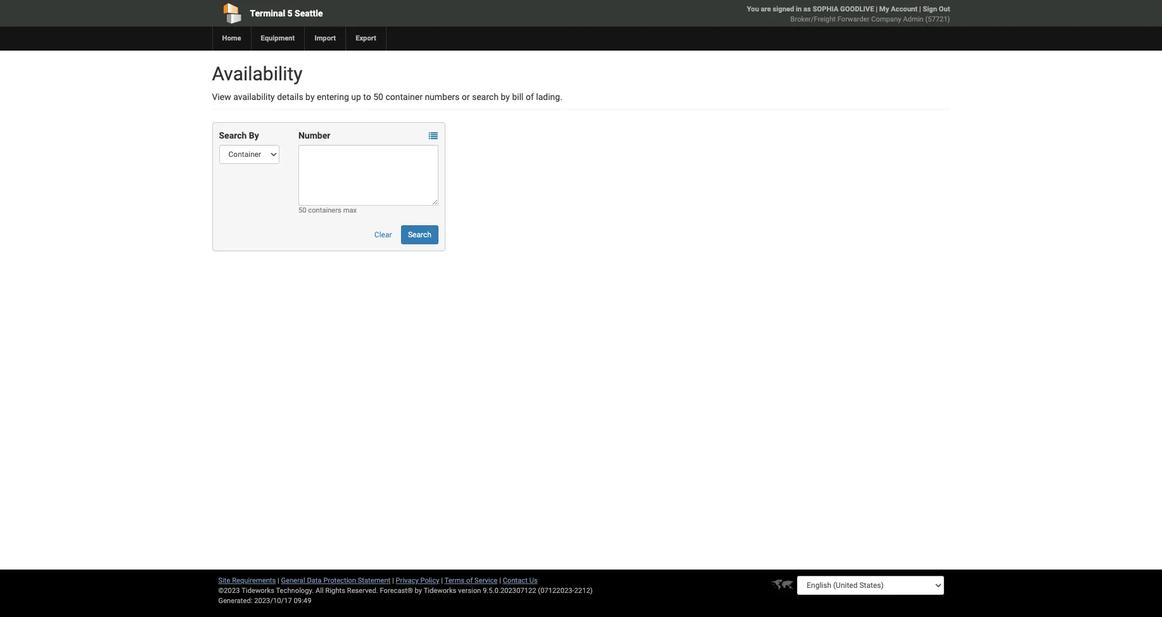 Task type: vqa. For each thing, say whether or not it's contained in the screenshot.
numbers
yes



Task type: locate. For each thing, give the bounding box(es) containing it.
availability
[[212, 63, 303, 85]]

(07122023-
[[538, 588, 574, 596]]

1 horizontal spatial of
[[526, 92, 534, 102]]

site requirements link
[[218, 577, 276, 586]]

0 vertical spatial search
[[219, 131, 247, 141]]

1 horizontal spatial search
[[408, 231, 432, 240]]

container
[[386, 92, 423, 102]]

search inside button
[[408, 231, 432, 240]]

view availability details by entering up to 50 container numbers or search by bill of lading.
[[212, 92, 563, 102]]

9.5.0.202307122
[[483, 588, 536, 596]]

1 horizontal spatial 50
[[373, 92, 383, 102]]

5
[[287, 8, 293, 18]]

max
[[343, 207, 357, 215]]

general
[[281, 577, 305, 586]]

export link
[[346, 27, 386, 51]]

show list image
[[429, 132, 438, 141]]

| left general
[[278, 577, 279, 586]]

1 vertical spatial of
[[466, 577, 473, 586]]

contact us link
[[503, 577, 538, 586]]

home
[[222, 34, 241, 42]]

|
[[876, 5, 878, 13], [919, 5, 921, 13], [278, 577, 279, 586], [392, 577, 394, 586], [441, 577, 443, 586], [499, 577, 501, 586]]

1 horizontal spatial by
[[415, 588, 422, 596]]

09:49
[[294, 598, 311, 606]]

privacy
[[396, 577, 419, 586]]

by right details
[[306, 92, 315, 102]]

equipment
[[261, 34, 295, 42]]

in
[[796, 5, 802, 13]]

signed
[[773, 5, 794, 13]]

statement
[[358, 577, 391, 586]]

search for search by
[[219, 131, 247, 141]]

by inside the site requirements | general data protection statement | privacy policy | terms of service | contact us ©2023 tideworks technology. all rights reserved. forecast® by tideworks version 9.5.0.202307122 (07122023-2212) generated: 2023/10/17 09:49
[[415, 588, 422, 596]]

(57721)
[[926, 15, 950, 23]]

of
[[526, 92, 534, 102], [466, 577, 473, 586]]

us
[[529, 577, 538, 586]]

or
[[462, 92, 470, 102]]

50 right to
[[373, 92, 383, 102]]

0 horizontal spatial of
[[466, 577, 473, 586]]

| up the '9.5.0.202307122'
[[499, 577, 501, 586]]

sophia
[[813, 5, 839, 13]]

0 horizontal spatial 50
[[298, 207, 306, 215]]

export
[[356, 34, 376, 42]]

1 vertical spatial search
[[408, 231, 432, 240]]

rights
[[325, 588, 345, 596]]

of up 'version'
[[466, 577, 473, 586]]

0 horizontal spatial search
[[219, 131, 247, 141]]

privacy policy link
[[396, 577, 440, 586]]

equipment link
[[251, 27, 304, 51]]

service
[[475, 577, 498, 586]]

50
[[373, 92, 383, 102], [298, 207, 306, 215]]

broker/freight
[[791, 15, 836, 23]]

50 left the "containers"
[[298, 207, 306, 215]]

terminal
[[250, 8, 285, 18]]

up
[[351, 92, 361, 102]]

1 vertical spatial 50
[[298, 207, 306, 215]]

terminal 5 seattle link
[[212, 0, 509, 27]]

policy
[[421, 577, 440, 586]]

view
[[212, 92, 231, 102]]

0 vertical spatial 50
[[373, 92, 383, 102]]

search left the by
[[219, 131, 247, 141]]

are
[[761, 5, 771, 13]]

of inside the site requirements | general data protection statement | privacy policy | terms of service | contact us ©2023 tideworks technology. all rights reserved. forecast® by tideworks version 9.5.0.202307122 (07122023-2212) generated: 2023/10/17 09:49
[[466, 577, 473, 586]]

0 vertical spatial of
[[526, 92, 534, 102]]

by
[[306, 92, 315, 102], [501, 92, 510, 102], [415, 588, 422, 596]]

tideworks
[[424, 588, 457, 596]]

clear
[[374, 231, 392, 240]]

2 horizontal spatial by
[[501, 92, 510, 102]]

reserved.
[[347, 588, 378, 596]]

requirements
[[232, 577, 276, 586]]

by left bill
[[501, 92, 510, 102]]

as
[[804, 5, 811, 13]]

search
[[219, 131, 247, 141], [408, 231, 432, 240]]

search right clear button
[[408, 231, 432, 240]]

search button
[[401, 226, 438, 245]]

of right bill
[[526, 92, 534, 102]]

contact
[[503, 577, 528, 586]]

import
[[315, 34, 336, 42]]

by down privacy policy 'link'
[[415, 588, 422, 596]]

technology.
[[276, 588, 314, 596]]



Task type: describe. For each thing, give the bounding box(es) containing it.
terms
[[445, 577, 465, 586]]

containers
[[308, 207, 342, 215]]

sign out link
[[923, 5, 950, 13]]

seattle
[[295, 8, 323, 18]]

2023/10/17
[[254, 598, 292, 606]]

my
[[880, 5, 889, 13]]

search by
[[219, 131, 259, 141]]

©2023 tideworks
[[218, 588, 274, 596]]

you
[[747, 5, 759, 13]]

general data protection statement link
[[281, 577, 391, 586]]

admin
[[903, 15, 924, 23]]

bill
[[512, 92, 524, 102]]

home link
[[212, 27, 251, 51]]

availability
[[233, 92, 275, 102]]

forwarder
[[838, 15, 870, 23]]

all
[[316, 588, 324, 596]]

you are signed in as sophia goodlive | my account | sign out broker/freight forwarder company admin (57721)
[[747, 5, 950, 23]]

forecast®
[[380, 588, 413, 596]]

| left sign
[[919, 5, 921, 13]]

import link
[[304, 27, 346, 51]]

protection
[[323, 577, 356, 586]]

my account link
[[880, 5, 918, 13]]

| left 'my'
[[876, 5, 878, 13]]

to
[[363, 92, 371, 102]]

terms of service link
[[445, 577, 498, 586]]

2212)
[[574, 588, 593, 596]]

search for search
[[408, 231, 432, 240]]

| up "forecast®"
[[392, 577, 394, 586]]

numbers
[[425, 92, 460, 102]]

version
[[458, 588, 481, 596]]

goodlive
[[840, 5, 874, 13]]

data
[[307, 577, 322, 586]]

sign
[[923, 5, 937, 13]]

50 containers max
[[298, 207, 357, 215]]

site
[[218, 577, 230, 586]]

0 horizontal spatial by
[[306, 92, 315, 102]]

generated:
[[218, 598, 253, 606]]

Number text field
[[298, 145, 438, 206]]

out
[[939, 5, 950, 13]]

number
[[298, 131, 330, 141]]

terminal 5 seattle
[[250, 8, 323, 18]]

account
[[891, 5, 918, 13]]

| up tideworks
[[441, 577, 443, 586]]

search
[[472, 92, 499, 102]]

entering
[[317, 92, 349, 102]]

lading.
[[536, 92, 563, 102]]

by
[[249, 131, 259, 141]]

details
[[277, 92, 303, 102]]

clear button
[[368, 226, 399, 245]]

company
[[872, 15, 902, 23]]

site requirements | general data protection statement | privacy policy | terms of service | contact us ©2023 tideworks technology. all rights reserved. forecast® by tideworks version 9.5.0.202307122 (07122023-2212) generated: 2023/10/17 09:49
[[218, 577, 593, 606]]



